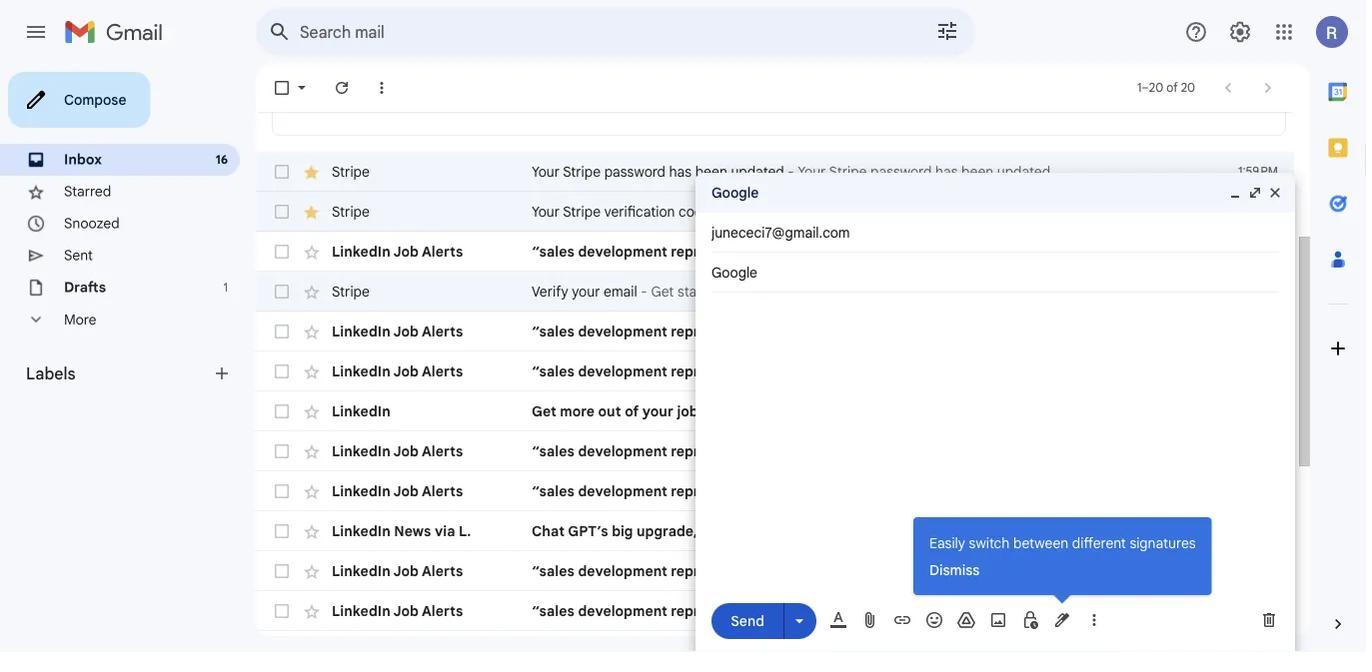 Task type: vqa. For each thing, say whether or not it's contained in the screenshot.
Dreams
no



Task type: describe. For each thing, give the bounding box(es) containing it.
1 has from the left
[[669, 163, 692, 180]]

3 linkedin from the top
[[332, 363, 390, 380]]

alerts for "sales development representative": 4 opportunities link
[[422, 563, 463, 580]]

development for "sales development representative": 4 opportunities
[[578, 563, 667, 580]]

linkedin job alerts for "sales development representative": 30+ opportunities link
[[332, 323, 463, 340]]

1 vertical spatial account
[[860, 283, 911, 300]]

verify your email - get started with your new stripe account ‌ ‌ ‌ ‌ ‌ ‌ ‌ ‌ ‌ ‌ ‌ ‌ ‌ ‌ ‌ ‌ ‌ ‌ ‌ ‌ ‌ ‌ ‌ ‌ ‌ ‌ ‌ ‌ ‌ ‌ ‌ ‌ ‌ ‌ ‌ ‌ ‌ ‌ ‌ ‌ ‌ ‌ ‌ ‌ ‌ ‌ ‌ ‌ ‌ ‌ ‌ ‌ ‌ ‌ ‌ ‌ ‌ ‌ ‌ ‌ ‌ ‌ ‌ ‌ ‌ ‌ ‌ ‌ ‌ ‌ ‌ ‌ ‌ ‌ ‌ ‌ ‌ ‌ ‌ ‌
[[532, 283, 1198, 300]]

5 row from the top
[[256, 312, 1294, 352]]

minimize image
[[1227, 185, 1243, 201]]

1 code from the left
[[679, 203, 711, 220]]

sep for "sales development representative": 20 opportunities -
[[1239, 244, 1261, 259]]

this
[[752, 203, 775, 220]]

sep for "sales development representative": 5 opportunities -
[[1238, 604, 1261, 619]]

signatures
[[1130, 535, 1196, 552]]

dismiss
[[929, 562, 980, 579]]

chat gpt's big upgrade, linkedin's 2023 top startups list and a model for creating cooler cities -
[[532, 523, 1195, 540]]

and
[[927, 523, 952, 540]]

creating
[[1036, 523, 1093, 540]]

linkedin job alerts for "sales development representative": 11 opportunities link
[[332, 443, 463, 460]]

1:57 pm
[[1239, 204, 1278, 219]]

upgrade,
[[637, 523, 698, 540]]

1 password from the left
[[604, 163, 666, 180]]

"sales development representative": 11 opportunities
[[532, 443, 895, 460]]

5
[[787, 603, 795, 620]]

get more out of your job alerts link
[[532, 402, 1184, 422]]

more send options image
[[789, 611, 809, 631]]

6 row from the top
[[256, 352, 1294, 392]]

representative": for 5
[[671, 603, 783, 620]]

22
[[787, 363, 803, 380]]

labels
[[26, 364, 76, 384]]

development for "sales development representative": 11 opportunities
[[578, 443, 667, 460]]

more button
[[0, 304, 240, 336]]

sent link
[[64, 247, 93, 264]]

11 row from the top
[[256, 552, 1294, 592]]

- right email
[[641, 283, 647, 300]]

8 row from the top
[[256, 432, 1294, 472]]

representative": for 22
[[671, 363, 783, 380]]

opportunities for 5
[[799, 603, 892, 620]]

0 vertical spatial of
[[1167, 80, 1178, 95]]

20 for "sales development representative": 20 opportunities -
[[787, 243, 804, 260]]

toggle confidential mode image
[[1020, 611, 1040, 631]]

1 been from the left
[[695, 163, 727, 180]]

- right the attach files "icon"
[[895, 603, 902, 620]]

alert dialog inside google dialog
[[913, 518, 1212, 605]]

your for your stripe password has been updated
[[532, 163, 560, 180]]

list
[[902, 523, 923, 540]]

"sales for "sales development representative": 4 opportunities
[[532, 563, 574, 580]]

sent
[[64, 247, 93, 264]]

1 for 1 20 of 20
[[1137, 80, 1142, 95]]

6 linkedin from the top
[[332, 483, 390, 500]]

1 linkedin from the top
[[332, 243, 390, 260]]

0 horizontal spatial of
[[625, 403, 639, 420]]

Subject field
[[712, 263, 1279, 283]]

labels heading
[[26, 364, 212, 384]]

for
[[1013, 523, 1033, 540]]

big
[[612, 523, 633, 540]]

row containing linkedin news via l.
[[256, 512, 1294, 552]]

13 row from the top
[[256, 632, 1294, 653]]

junececi7@gmail.com
[[712, 224, 850, 241]]

2 has from the left
[[935, 163, 958, 180]]

linkedin job alerts for "sales development representative": 22 opportunities link
[[332, 363, 463, 380]]

your right update
[[879, 203, 908, 220]]

development for "sales development representative": 30+ opportunities
[[578, 323, 667, 340]]

your for your stripe verification code
[[532, 203, 560, 220]]

different
[[1072, 535, 1126, 552]]

16
[[216, 152, 228, 167]]

- left use
[[714, 203, 721, 220]]

8 linkedin from the top
[[332, 563, 390, 580]]

9 row from the top
[[256, 472, 1294, 512]]

"sales for "sales development representative": 22 opportunities
[[532, 363, 574, 380]]

development for "sales development representative": 22 opportunities
[[578, 363, 667, 380]]

snoozed
[[64, 215, 120, 232]]

easily
[[929, 535, 965, 552]]

1 20 of 20
[[1137, 80, 1195, 95]]

starred link
[[64, 183, 111, 200]]

cooler
[[1097, 523, 1140, 540]]

sep 27 for "sales development representative": 20 opportunities -
[[1239, 244, 1278, 259]]

2 been from the left
[[961, 163, 994, 180]]

"sales development representative": 5 opportunities -
[[532, 603, 905, 620]]

to
[[814, 203, 827, 220]]

opportunities for 11
[[802, 443, 895, 460]]

0 vertical spatial get
[[651, 283, 674, 300]]

representative": for 30+
[[671, 323, 783, 340]]

"sales development representative": 26 opportunities link
[[532, 482, 1184, 502]]

"sales development representative": 30+ opportunities
[[532, 323, 909, 340]]

more
[[560, 403, 595, 420]]

attach files image
[[860, 611, 880, 631]]

linkedin job alerts for the "sales development representative": 26 opportunities link on the bottom of the page
[[332, 483, 463, 500]]

via
[[435, 523, 455, 540]]

1 job from the top
[[393, 243, 419, 260]]

opportunities for 30+
[[816, 323, 909, 340]]

verify
[[532, 283, 568, 300]]

inbox link
[[64, 151, 102, 168]]

alerts for "sales development representative": 30+ opportunities link
[[422, 323, 463, 340]]

google dialog
[[696, 173, 1295, 653]]

"sales for "sales development representative": 26 opportunities
[[532, 483, 574, 500]]

0 horizontal spatial get
[[532, 403, 556, 420]]

drafts link
[[64, 279, 106, 296]]

send button
[[712, 603, 783, 639]]

job for "sales development representative": 30+ opportunities link
[[393, 323, 419, 340]]

"sales for "sales development representative": 5 opportunities -
[[532, 603, 574, 620]]

details
[[966, 203, 1008, 220]]

1 row from the top
[[256, 152, 1344, 192]]

representative": for 26
[[671, 483, 783, 500]]

4 row from the top
[[256, 272, 1294, 312]]

insert files using drive image
[[956, 611, 976, 631]]

easily switch between different signatures dismiss
[[929, 535, 1196, 579]]

2 password from the left
[[870, 163, 932, 180]]

verification
[[604, 203, 675, 220]]

1 horizontal spatial 20
[[1149, 80, 1163, 95]]



Task type: locate. For each thing, give the bounding box(es) containing it.
representative": up "sales development representative": 5 opportunities -
[[671, 563, 783, 580]]

sep for verify your email - get started with your new stripe account ‌ ‌ ‌ ‌ ‌ ‌ ‌ ‌ ‌ ‌ ‌ ‌ ‌ ‌ ‌ ‌ ‌ ‌ ‌ ‌ ‌ ‌ ‌ ‌ ‌ ‌ ‌ ‌ ‌ ‌ ‌ ‌ ‌ ‌ ‌ ‌ ‌ ‌ ‌ ‌ ‌ ‌ ‌ ‌ ‌ ‌ ‌ ‌ ‌ ‌ ‌ ‌ ‌ ‌ ‌ ‌ ‌ ‌ ‌ ‌ ‌ ‌ ‌ ‌ ‌ ‌ ‌ ‌ ‌ ‌ ‌ ‌ ‌ ‌ ‌ ‌ ‌ ‌ ‌ ‌
[[1241, 284, 1263, 299]]

gpt's
[[568, 523, 608, 540]]

5 linkedin job alerts from the top
[[332, 483, 463, 500]]

1 horizontal spatial code
[[779, 203, 811, 220]]

been
[[695, 163, 727, 180], [961, 163, 994, 180]]

4 linkedin job alerts from the top
[[332, 443, 463, 460]]

tab list
[[1310, 64, 1366, 581]]

"sales
[[532, 243, 574, 260], [532, 323, 574, 340], [532, 363, 574, 380], [532, 443, 574, 460], [532, 483, 574, 500], [532, 563, 574, 580], [532, 603, 574, 620]]

of
[[1167, 80, 1178, 95], [625, 403, 639, 420]]

opportunities for 22
[[807, 363, 900, 380]]

3 alerts from the top
[[422, 363, 463, 380]]

representative": for 11
[[671, 443, 783, 460]]

development inside the "sales development representative": 26 opportunities link
[[578, 483, 667, 500]]

2 alerts from the top
[[422, 323, 463, 340]]

6 job from the top
[[393, 563, 419, 580]]

opportunities for 26
[[807, 483, 900, 500]]

5 job from the top
[[393, 483, 419, 500]]

20
[[1149, 80, 1163, 95], [1181, 80, 1195, 95], [787, 243, 804, 260]]

alert dialog containing easily switch between different signatures
[[913, 518, 1212, 605]]

discard draft ‪(⌘⇧d)‬ image
[[1259, 611, 1279, 631]]

1 horizontal spatial been
[[961, 163, 994, 180]]

7 alerts from the top
[[422, 603, 463, 620]]

opportunities down get more out of your job alerts link
[[802, 443, 895, 460]]

1 for 1
[[223, 280, 228, 295]]

job
[[677, 403, 698, 420]]

2 representative": from the top
[[671, 323, 783, 340]]

with
[[727, 283, 754, 300]]

get left 'started' at the top
[[651, 283, 674, 300]]

search mail image
[[262, 14, 298, 50]]

get
[[651, 283, 674, 300], [532, 403, 556, 420]]

update
[[831, 203, 876, 220]]

"sales development representative": 4 opportunities
[[532, 563, 892, 580]]

5 linkedin from the top
[[332, 443, 390, 460]]

None search field
[[256, 8, 975, 56]]

"sales for "sales development representative": 11 opportunities
[[532, 443, 574, 460]]

refresh image
[[332, 78, 352, 98]]

1 development from the top
[[578, 243, 667, 260]]

4 job from the top
[[393, 443, 419, 460]]

labels navigation
[[0, 64, 256, 653]]

out
[[598, 403, 621, 420]]

1 vertical spatial get
[[532, 403, 556, 420]]

6 alerts from the top
[[422, 563, 463, 580]]

0 vertical spatial 1
[[1137, 80, 1142, 95]]

4 representative": from the top
[[671, 443, 783, 460]]

development for "sales development representative": 5 opportunities -
[[578, 603, 667, 620]]

compose
[[64, 91, 126, 108]]

7 linkedin from the top
[[332, 523, 390, 540]]

1 horizontal spatial password
[[870, 163, 932, 180]]

development inside "sales development representative": 4 opportunities link
[[578, 563, 667, 580]]

1 horizontal spatial of
[[1167, 80, 1178, 95]]

"sales development representative": 20 opportunities -
[[532, 243, 914, 260]]

close image
[[1267, 185, 1283, 201]]

your stripe verification code - use this code to update your account details ‌ ‌ ‌ ‌ ‌ ‌ ‌ ‌ ‌ ‌ ‌ ‌ ‌ ‌ ‌ ‌ ‌ ‌ ‌ ‌ ‌ ‌ ‌ ‌ ‌ ‌ ‌ ‌ ‌ ‌ ‌ ‌ ‌ ‌ ‌ ‌ ‌ ‌ ‌ ‌ ‌ ‌ ‌ ‌ ‌ ‌ ‌ ‌ ‌ ‌ ‌ ‌ ‌ ‌ ‌ ‌ ‌ ‌ ‌ ‌ ‌ ‌ ‌ ‌ ‌ ‌ ‌ ‌ ‌ ‌ ‌ ‌ ‌ ‌ ‌ ‌ ‌ ‌
[[532, 203, 1288, 220]]

development inside "sales development representative": 11 opportunities link
[[578, 443, 667, 460]]

top
[[811, 523, 836, 540]]

representative": for 20
[[671, 243, 783, 260]]

updated up google
[[731, 163, 784, 180]]

settings image
[[1228, 20, 1252, 44]]

27 for verify your email - get started with your new stripe account ‌ ‌ ‌ ‌ ‌ ‌ ‌ ‌ ‌ ‌ ‌ ‌ ‌ ‌ ‌ ‌ ‌ ‌ ‌ ‌ ‌ ‌ ‌ ‌ ‌ ‌ ‌ ‌ ‌ ‌ ‌ ‌ ‌ ‌ ‌ ‌ ‌ ‌ ‌ ‌ ‌ ‌ ‌ ‌ ‌ ‌ ‌ ‌ ‌ ‌ ‌ ‌ ‌ ‌ ‌ ‌ ‌ ‌ ‌ ‌ ‌ ‌ ‌ ‌ ‌ ‌ ‌ ‌ ‌ ‌ ‌ ‌ ‌ ‌ ‌ ‌ ‌ ‌ ‌ ‌
[[1266, 284, 1278, 299]]

inbox
[[64, 151, 102, 168]]

account
[[911, 203, 963, 220], [860, 283, 911, 300]]

2 "sales from the top
[[532, 323, 574, 340]]

opportunities
[[808, 243, 901, 260], [816, 323, 909, 340], [807, 363, 900, 380], [802, 443, 895, 460], [807, 483, 900, 500], [799, 563, 892, 580], [799, 603, 892, 620]]

1 representative": from the top
[[671, 243, 783, 260]]

insert emoji ‪(⌘⇧2)‬ image
[[924, 611, 944, 631]]

6 "sales from the top
[[532, 563, 574, 580]]

been up google
[[695, 163, 727, 180]]

your
[[879, 203, 908, 220], [572, 283, 600, 300], [757, 283, 785, 300], [642, 403, 673, 420]]

Search mail text field
[[300, 22, 879, 42]]

your left job
[[642, 403, 673, 420]]

more options image
[[1088, 611, 1100, 631]]

5 alerts from the top
[[422, 483, 463, 500]]

"sales for "sales development representative": 20 opportunities -
[[532, 243, 574, 260]]

starred
[[64, 183, 111, 200]]

your left new on the top right of page
[[757, 283, 785, 300]]

drafts
[[64, 279, 106, 296]]

snoozed link
[[64, 215, 120, 232]]

1 vertical spatial 27
[[1266, 284, 1278, 299]]

job for "sales development representative": 22 opportunities link
[[393, 363, 419, 380]]

27
[[1265, 244, 1278, 259], [1266, 284, 1278, 299]]

development inside "sales development representative": 30+ opportunities link
[[578, 323, 667, 340]]

opportunities for 20
[[808, 243, 901, 260]]

2 row from the top
[[256, 192, 1294, 232]]

main menu image
[[24, 20, 48, 44]]

development inside "sales development representative": 22 opportunities link
[[578, 363, 667, 380]]

opportunities down "sales development representative": 11 opportunities link
[[807, 483, 900, 500]]

updated up details
[[997, 163, 1050, 180]]

7 representative": from the top
[[671, 603, 783, 620]]

get more out of your job alerts
[[532, 403, 742, 420]]

6 linkedin job alerts from the top
[[332, 563, 463, 580]]

cities
[[1144, 523, 1181, 540]]

your left email
[[572, 283, 600, 300]]

password up your stripe verification code - use this code to update your account details ‌ ‌ ‌ ‌ ‌ ‌ ‌ ‌ ‌ ‌ ‌ ‌ ‌ ‌ ‌ ‌ ‌ ‌ ‌ ‌ ‌ ‌ ‌ ‌ ‌ ‌ ‌ ‌ ‌ ‌ ‌ ‌ ‌ ‌ ‌ ‌ ‌ ‌ ‌ ‌ ‌ ‌ ‌ ‌ ‌ ‌ ‌ ‌ ‌ ‌ ‌ ‌ ‌ ‌ ‌ ‌ ‌ ‌ ‌ ‌ ‌ ‌ ‌ ‌ ‌ ‌ ‌ ‌ ‌ ‌ ‌ ‌ ‌ ‌ ‌ ‌ ‌ ‌
[[870, 163, 932, 180]]

started
[[677, 283, 723, 300]]

3 representative": from the top
[[671, 363, 783, 380]]

compose button
[[8, 72, 150, 128]]

sep 27
[[1239, 244, 1278, 259], [1241, 284, 1278, 299]]

4 development from the top
[[578, 443, 667, 460]]

27 for "sales development representative": 20 opportunities -
[[1265, 244, 1278, 259]]

0 vertical spatial 27
[[1265, 244, 1278, 259]]

job for the "sales development representative": 26 opportunities link on the bottom of the page
[[393, 483, 419, 500]]

pop out image
[[1247, 185, 1263, 201]]

linkedin news via l.
[[332, 523, 471, 540]]

5 development from the top
[[578, 483, 667, 500]]

gmail image
[[64, 12, 173, 52]]

12 row from the top
[[256, 592, 1294, 632]]

0 horizontal spatial updated
[[731, 163, 784, 180]]

job for "sales development representative": 11 opportunities link
[[393, 443, 419, 460]]

get left more
[[532, 403, 556, 420]]

3 linkedin job alerts from the top
[[332, 363, 463, 380]]

code left use
[[679, 203, 711, 220]]

representative":
[[671, 243, 783, 260], [671, 323, 783, 340], [671, 363, 783, 380], [671, 443, 783, 460], [671, 483, 783, 500], [671, 563, 783, 580], [671, 603, 783, 620]]

6 development from the top
[[578, 563, 667, 580]]

7 "sales from the top
[[532, 603, 574, 620]]

between
[[1013, 535, 1069, 552]]

advanced search options image
[[927, 11, 967, 51]]

password up verification
[[604, 163, 666, 180]]

0 vertical spatial sep
[[1239, 244, 1261, 259]]

alerts for "sales development representative": 11 opportunities link
[[422, 443, 463, 460]]

linkedin
[[332, 243, 390, 260], [332, 323, 390, 340], [332, 363, 390, 380], [332, 403, 390, 420], [332, 443, 390, 460], [332, 483, 390, 500], [332, 523, 390, 540], [332, 563, 390, 580], [332, 603, 390, 620]]

1:59 pm
[[1238, 164, 1278, 179]]

sep 24
[[1238, 604, 1278, 619]]

- down your stripe verification code - use this code to update your account details ‌ ‌ ‌ ‌ ‌ ‌ ‌ ‌ ‌ ‌ ‌ ‌ ‌ ‌ ‌ ‌ ‌ ‌ ‌ ‌ ‌ ‌ ‌ ‌ ‌ ‌ ‌ ‌ ‌ ‌ ‌ ‌ ‌ ‌ ‌ ‌ ‌ ‌ ‌ ‌ ‌ ‌ ‌ ‌ ‌ ‌ ‌ ‌ ‌ ‌ ‌ ‌ ‌ ‌ ‌ ‌ ‌ ‌ ‌ ‌ ‌ ‌ ‌ ‌ ‌ ‌ ‌ ‌ ‌ ‌ ‌ ‌ ‌ ‌ ‌ ‌ ‌ ‌
[[904, 243, 911, 260]]

2 development from the top
[[578, 323, 667, 340]]

send
[[731, 612, 764, 630]]

"sales development representative": 22 opportunities link
[[532, 362, 1184, 382]]

insert signature image
[[1052, 611, 1072, 631]]

20 for 1 20 of 20
[[1181, 80, 1195, 95]]

1 inside the labels navigation
[[223, 280, 228, 295]]

new
[[789, 283, 815, 300]]

representative": up alerts
[[671, 363, 783, 380]]

dismiss button
[[921, 559, 988, 583]]

1 vertical spatial sep 27
[[1241, 284, 1278, 299]]

2 job from the top
[[393, 323, 419, 340]]

has up your stripe verification code - use this code to update your account details ‌ ‌ ‌ ‌ ‌ ‌ ‌ ‌ ‌ ‌ ‌ ‌ ‌ ‌ ‌ ‌ ‌ ‌ ‌ ‌ ‌ ‌ ‌ ‌ ‌ ‌ ‌ ‌ ‌ ‌ ‌ ‌ ‌ ‌ ‌ ‌ ‌ ‌ ‌ ‌ ‌ ‌ ‌ ‌ ‌ ‌ ‌ ‌ ‌ ‌ ‌ ‌ ‌ ‌ ‌ ‌ ‌ ‌ ‌ ‌ ‌ ‌ ‌ ‌ ‌ ‌ ‌ ‌ ‌ ‌ ‌ ‌ ‌ ‌ ‌ ‌ ‌ ‌
[[935, 163, 958, 180]]

26
[[787, 483, 803, 500]]

3 row from the top
[[256, 232, 1294, 272]]

been up details
[[961, 163, 994, 180]]

0 horizontal spatial 20
[[787, 243, 804, 260]]

2 linkedin job alerts from the top
[[332, 323, 463, 340]]

"sales development representative": 26 opportunities
[[532, 483, 900, 500]]

alerts for the "sales development representative": 26 opportunities link on the bottom of the page
[[422, 483, 463, 500]]

use
[[724, 203, 749, 220]]

opportunities down chat gpt's big upgrade, linkedin's 2023 top startups list and a model for creating cooler cities - at the bottom of page
[[799, 563, 892, 580]]

4 linkedin from the top
[[332, 403, 390, 420]]

opportunities for 4
[[799, 563, 892, 580]]

7 development from the top
[[578, 603, 667, 620]]

0 horizontal spatial password
[[604, 163, 666, 180]]

1 alerts from the top
[[422, 243, 463, 260]]

has
[[669, 163, 692, 180], [935, 163, 958, 180]]

development for "sales development representative": 20 opportunities -
[[578, 243, 667, 260]]

alerts for "sales development representative": 22 opportunities link
[[422, 363, 463, 380]]

7 job from the top
[[393, 603, 419, 620]]

representative": down "sales development representative": 4 opportunities
[[671, 603, 783, 620]]

1 horizontal spatial updated
[[997, 163, 1050, 180]]

5 representative": from the top
[[671, 483, 783, 500]]

1 vertical spatial 1
[[223, 280, 228, 295]]

1 horizontal spatial get
[[651, 283, 674, 300]]

chat
[[532, 523, 565, 540]]

0 horizontal spatial 1
[[223, 280, 228, 295]]

opportunities down verify your email - get started with your new stripe account ‌ ‌ ‌ ‌ ‌ ‌ ‌ ‌ ‌ ‌ ‌ ‌ ‌ ‌ ‌ ‌ ‌ ‌ ‌ ‌ ‌ ‌ ‌ ‌ ‌ ‌ ‌ ‌ ‌ ‌ ‌ ‌ ‌ ‌ ‌ ‌ ‌ ‌ ‌ ‌ ‌ ‌ ‌ ‌ ‌ ‌ ‌ ‌ ‌ ‌ ‌ ‌ ‌ ‌ ‌ ‌ ‌ ‌ ‌ ‌ ‌ ‌ ‌ ‌ ‌ ‌ ‌ ‌ ‌ ‌ ‌ ‌ ‌ ‌ ‌ ‌ ‌ ‌ ‌ ‌
[[816, 323, 909, 340]]

2 code from the left
[[779, 203, 811, 220]]

alerts
[[702, 403, 742, 420]]

3 "sales from the top
[[532, 363, 574, 380]]

representative": down use
[[671, 243, 783, 260]]

"sales development representative": 30+ opportunities link
[[532, 322, 1184, 342]]

0 vertical spatial account
[[911, 203, 963, 220]]

"sales development representative": 4 opportunities link
[[532, 562, 1184, 582]]

row containing linkedin
[[256, 392, 1294, 432]]

sep 27 for verify your email - get started with your new stripe account ‌ ‌ ‌ ‌ ‌ ‌ ‌ ‌ ‌ ‌ ‌ ‌ ‌ ‌ ‌ ‌ ‌ ‌ ‌ ‌ ‌ ‌ ‌ ‌ ‌ ‌ ‌ ‌ ‌ ‌ ‌ ‌ ‌ ‌ ‌ ‌ ‌ ‌ ‌ ‌ ‌ ‌ ‌ ‌ ‌ ‌ ‌ ‌ ‌ ‌ ‌ ‌ ‌ ‌ ‌ ‌ ‌ ‌ ‌ ‌ ‌ ‌ ‌ ‌ ‌ ‌ ‌ ‌ ‌ ‌ ‌ ‌ ‌ ‌ ‌ ‌ ‌ ‌ ‌ ‌
[[1241, 284, 1278, 299]]

- up junececi7@gmail.com
[[788, 163, 794, 180]]

4 "sales from the top
[[532, 443, 574, 460]]

2 linkedin from the top
[[332, 323, 390, 340]]

code
[[679, 203, 711, 220], [779, 203, 811, 220]]

30+
[[787, 323, 813, 340]]

10 row from the top
[[256, 512, 1294, 552]]

1 "sales from the top
[[532, 243, 574, 260]]

sep
[[1239, 244, 1261, 259], [1241, 284, 1263, 299], [1238, 604, 1261, 619]]

3 development from the top
[[578, 363, 667, 380]]

7 linkedin job alerts from the top
[[332, 603, 463, 620]]

has up verification
[[669, 163, 692, 180]]

google
[[712, 184, 759, 201]]

1 horizontal spatial has
[[935, 163, 958, 180]]

account down your stripe password has been updated - your stripe password has been updated ‌ ‌ ‌ ‌ ‌ ‌ ‌ ‌ ‌ ‌ ‌ ‌ ‌ ‌ ‌ ‌ ‌ ‌ ‌ ‌ ‌ ‌ ‌ ‌ ‌ ‌ ‌ ‌ ‌ ‌ ‌ ‌ ‌ ‌ ‌ ‌ ‌ ‌ ‌ ‌ ‌ ‌ ‌ ‌ ‌ ‌ ‌ ‌ ‌ ‌ ‌ ‌ ‌ ‌ ‌ ‌ ‌ ‌ ‌ ‌ ‌ ‌ ‌ ‌ ‌ ‌ ‌ ‌ ‌ ‌ ‌ ‌ ‌ ‌ ‌ ‌ ‌ ‌ ‌ ‌ ‌ ‌
[[911, 203, 963, 220]]

account up "sales development representative": 30+ opportunities link
[[860, 283, 911, 300]]

3 job from the top
[[393, 363, 419, 380]]

Message Body text field
[[712, 303, 1279, 583]]

more
[[64, 311, 96, 329]]

insert link ‪(⌘k)‬ image
[[892, 611, 912, 631]]

0 horizontal spatial been
[[695, 163, 727, 180]]

0 horizontal spatial code
[[679, 203, 711, 220]]

"sales development representative": 22 opportunities
[[532, 363, 900, 380]]

representative": down alerts
[[671, 443, 783, 460]]

switch
[[969, 535, 1010, 552]]

4 alerts from the top
[[422, 443, 463, 460]]

startups
[[840, 523, 899, 540]]

news
[[394, 523, 431, 540]]

linkedin's
[[701, 523, 771, 540]]

11
[[787, 443, 799, 460]]

1 updated from the left
[[731, 163, 784, 180]]

l.
[[459, 523, 471, 540]]

1
[[1137, 80, 1142, 95], [223, 280, 228, 295]]

support image
[[1184, 20, 1208, 44]]

7 row from the top
[[256, 392, 1294, 432]]

opportunities down "sales development representative": 30+ opportunities link
[[807, 363, 900, 380]]

your stripe password has been updated - your stripe password has been updated ‌ ‌ ‌ ‌ ‌ ‌ ‌ ‌ ‌ ‌ ‌ ‌ ‌ ‌ ‌ ‌ ‌ ‌ ‌ ‌ ‌ ‌ ‌ ‌ ‌ ‌ ‌ ‌ ‌ ‌ ‌ ‌ ‌ ‌ ‌ ‌ ‌ ‌ ‌ ‌ ‌ ‌ ‌ ‌ ‌ ‌ ‌ ‌ ‌ ‌ ‌ ‌ ‌ ‌ ‌ ‌ ‌ ‌ ‌ ‌ ‌ ‌ ‌ ‌ ‌ ‌ ‌ ‌ ‌ ‌ ‌ ‌ ‌ ‌ ‌ ‌ ‌ ‌ ‌ ‌ ‌ ‌
[[532, 163, 1344, 180]]

2 updated from the left
[[997, 163, 1050, 180]]

6 representative": from the top
[[671, 563, 783, 580]]

opportunities down update
[[808, 243, 901, 260]]

development for "sales development representative": 26 opportunities
[[578, 483, 667, 500]]

model
[[968, 523, 1010, 540]]

code up junececi7@gmail.com
[[779, 203, 811, 220]]

email
[[604, 283, 637, 300]]

linkedin job alerts
[[332, 243, 463, 260], [332, 323, 463, 340], [332, 363, 463, 380], [332, 443, 463, 460], [332, 483, 463, 500], [332, 563, 463, 580], [332, 603, 463, 620]]

4
[[787, 563, 796, 580]]

job for "sales development representative": 4 opportunities link
[[393, 563, 419, 580]]

"sales for "sales development representative": 30+ opportunities
[[532, 323, 574, 340]]

2023
[[775, 523, 808, 540]]

job
[[393, 243, 419, 260], [393, 323, 419, 340], [393, 363, 419, 380], [393, 443, 419, 460], [393, 483, 419, 500], [393, 563, 419, 580], [393, 603, 419, 620]]

1 horizontal spatial 1
[[1137, 80, 1142, 95]]

representative": up linkedin's
[[671, 483, 783, 500]]

- right cities
[[1184, 523, 1191, 540]]

9 linkedin from the top
[[332, 603, 390, 620]]

0 vertical spatial sep 27
[[1239, 244, 1278, 259]]

representative": for 4
[[671, 563, 783, 580]]

0 horizontal spatial has
[[669, 163, 692, 180]]

1 linkedin job alerts from the top
[[332, 243, 463, 260]]

a
[[956, 523, 964, 540]]

2 horizontal spatial 20
[[1181, 80, 1195, 95]]

opportunities down "sales development representative": 4 opportunities link
[[799, 603, 892, 620]]

"sales development representative": 11 opportunities link
[[532, 442, 1184, 462]]

1 vertical spatial of
[[625, 403, 639, 420]]

24
[[1264, 604, 1278, 619]]

insert photo image
[[988, 611, 1008, 631]]

updated
[[731, 163, 784, 180], [997, 163, 1050, 180]]

representative": up '"sales development representative": 22 opportunities'
[[671, 323, 783, 340]]

row
[[256, 152, 1344, 192], [256, 192, 1294, 232], [256, 232, 1294, 272], [256, 272, 1294, 312], [256, 312, 1294, 352], [256, 352, 1294, 392], [256, 392, 1294, 432], [256, 432, 1294, 472], [256, 472, 1294, 512], [256, 512, 1294, 552], [256, 552, 1294, 592], [256, 592, 1294, 632], [256, 632, 1294, 653]]

alerts
[[422, 243, 463, 260], [422, 323, 463, 340], [422, 363, 463, 380], [422, 443, 463, 460], [422, 483, 463, 500], [422, 563, 463, 580], [422, 603, 463, 620]]

2 vertical spatial sep
[[1238, 604, 1261, 619]]

5 "sales from the top
[[532, 483, 574, 500]]

linkedin job alerts for "sales development representative": 4 opportunities link
[[332, 563, 463, 580]]

1 vertical spatial sep
[[1241, 284, 1263, 299]]

alert dialog
[[913, 518, 1212, 605]]



